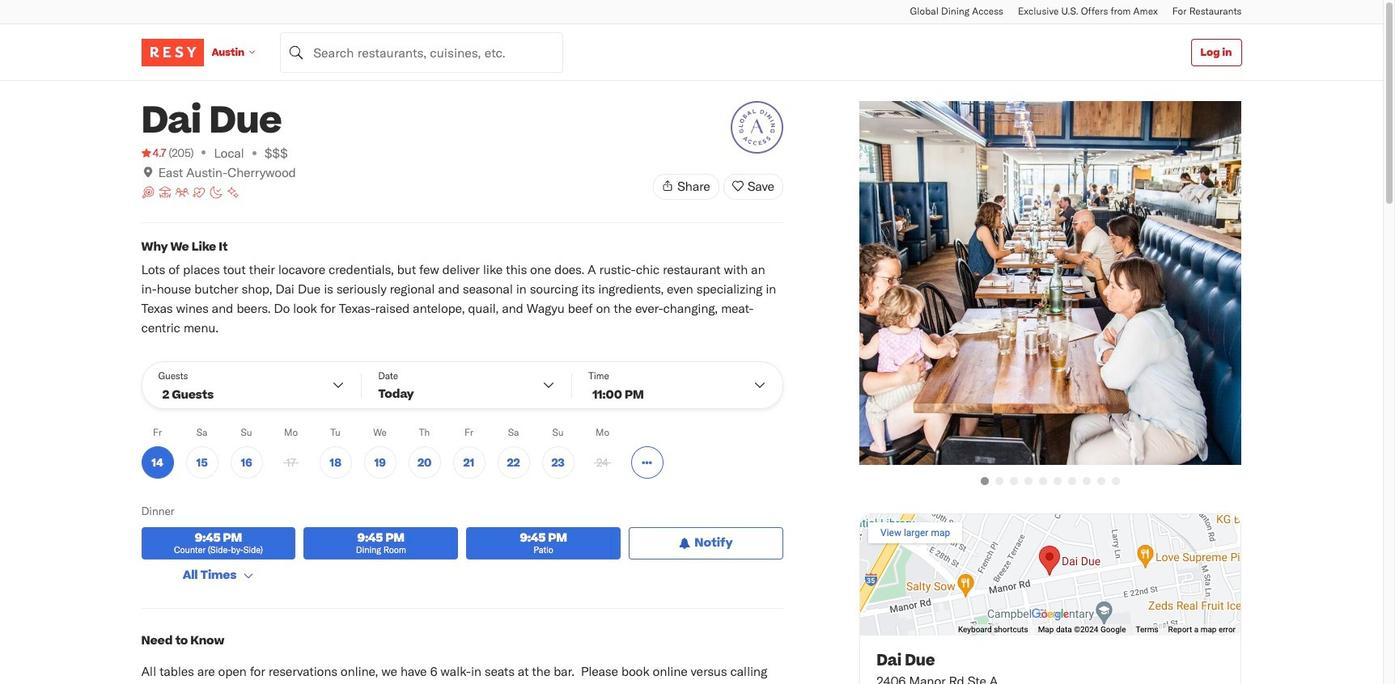 Task type: locate. For each thing, give the bounding box(es) containing it.
4.7 out of 5 stars image
[[141, 145, 166, 161]]

None field
[[280, 32, 563, 72]]



Task type: vqa. For each thing, say whether or not it's contained in the screenshot.
4.6 out of 5 stars Icon
no



Task type: describe. For each thing, give the bounding box(es) containing it.
Search restaurants, cuisines, etc. text field
[[280, 32, 563, 72]]



